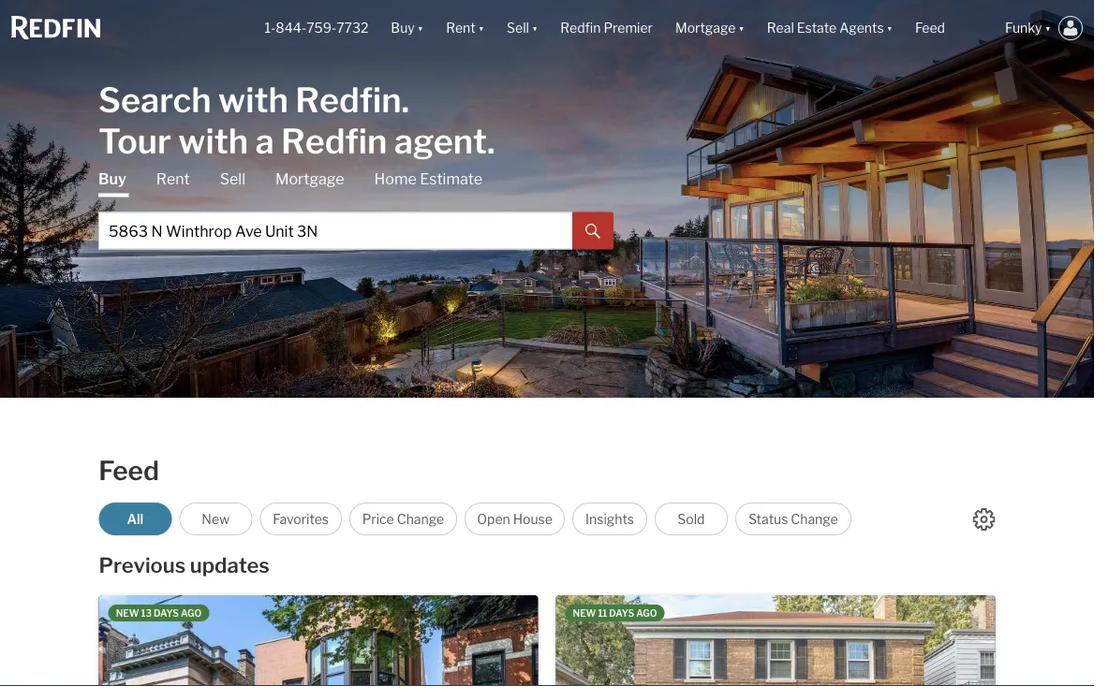Task type: describe. For each thing, give the bounding box(es) containing it.
funky
[[1006, 20, 1043, 36]]

new for new 11 days ago
[[573, 608, 596, 619]]

sell link
[[220, 169, 246, 190]]

1-844-759-7732
[[265, 20, 369, 36]]

7732
[[337, 20, 369, 36]]

favorites
[[273, 512, 329, 528]]

11
[[598, 608, 608, 619]]

Sold radio
[[655, 503, 728, 536]]

previous
[[99, 553, 186, 579]]

▾ for sell ▾
[[532, 20, 538, 36]]

City, Address, School, Agent, ZIP search field
[[99, 212, 573, 250]]

with down 1-
[[218, 79, 288, 120]]

buy for buy
[[99, 170, 126, 188]]

sold
[[678, 512, 705, 528]]

buy ▾
[[391, 20, 424, 36]]

▾ for funky ▾
[[1045, 20, 1051, 36]]

updates
[[190, 553, 270, 579]]

Open House radio
[[465, 503, 565, 536]]

rent link
[[156, 169, 190, 190]]

all
[[127, 512, 144, 528]]

844-
[[276, 20, 307, 36]]

Price Change radio
[[349, 503, 457, 536]]

open house
[[477, 512, 553, 528]]

mortgage for mortgage ▾
[[676, 20, 736, 36]]

New radio
[[179, 503, 252, 536]]

buy for buy ▾
[[391, 20, 415, 36]]

agent.
[[394, 120, 495, 162]]

price
[[362, 512, 394, 528]]

mortgage ▾ button
[[664, 0, 756, 56]]

mortgage ▾ button
[[676, 0, 745, 56]]

real estate agents ▾ button
[[756, 0, 904, 56]]

agents
[[840, 20, 884, 36]]

real estate agents ▾ link
[[767, 0, 893, 56]]

home estimate link
[[374, 169, 483, 190]]

photo of 2040 n seminary ave, chicago, il 60614 image
[[99, 596, 538, 687]]

tab list containing buy
[[99, 169, 614, 250]]

estate
[[797, 20, 837, 36]]

new 13 days ago
[[116, 608, 202, 619]]

sell for sell
[[220, 170, 246, 188]]

search
[[99, 79, 211, 120]]

▾ for mortgage ▾
[[739, 20, 745, 36]]

▾ for buy ▾
[[418, 20, 424, 36]]

days for 11
[[609, 608, 635, 619]]

status change
[[749, 512, 839, 528]]

redfin premier button
[[549, 0, 664, 56]]

Favorites radio
[[260, 503, 342, 536]]

previous updates
[[99, 553, 270, 579]]

premier
[[604, 20, 653, 36]]

days for 13
[[154, 608, 179, 619]]

ago for new 13 days ago
[[181, 608, 202, 619]]



Task type: locate. For each thing, give the bounding box(es) containing it.
rent for rent ▾
[[446, 20, 476, 36]]

▾ left "rent ▾"
[[418, 20, 424, 36]]

rent for rent
[[156, 170, 190, 188]]

new left the 13
[[116, 608, 139, 619]]

change right status
[[791, 512, 839, 528]]

0 horizontal spatial sell
[[220, 170, 246, 188]]

sell ▾ button
[[507, 0, 538, 56]]

0 vertical spatial sell
[[507, 20, 529, 36]]

mortgage left real
[[676, 20, 736, 36]]

with up sell "link"
[[178, 120, 248, 162]]

tour
[[99, 120, 171, 162]]

▾ left sell ▾
[[479, 20, 485, 36]]

change
[[397, 512, 444, 528], [791, 512, 839, 528]]

rent right buy ▾
[[446, 20, 476, 36]]

sell right "rent ▾"
[[507, 20, 529, 36]]

status
[[749, 512, 788, 528]]

with
[[218, 79, 288, 120], [178, 120, 248, 162]]

option group
[[99, 503, 852, 536]]

buy ▾ button
[[380, 0, 435, 56]]

days right 11
[[609, 608, 635, 619]]

sell for sell ▾
[[507, 20, 529, 36]]

0 horizontal spatial feed
[[99, 455, 159, 487]]

buy down tour
[[99, 170, 126, 188]]

new 11 days ago
[[573, 608, 657, 619]]

redfin
[[561, 20, 601, 36], [281, 120, 387, 162]]

feed right agents
[[916, 20, 946, 36]]

1 ▾ from the left
[[418, 20, 424, 36]]

1-
[[265, 20, 276, 36]]

2 change from the left
[[791, 512, 839, 528]]

0 vertical spatial rent
[[446, 20, 476, 36]]

0 vertical spatial mortgage
[[676, 20, 736, 36]]

ago
[[181, 608, 202, 619], [637, 608, 657, 619]]

mortgage inside tab list
[[276, 170, 345, 188]]

0 horizontal spatial redfin
[[281, 120, 387, 162]]

redfin.
[[295, 79, 410, 120]]

change inside status change option
[[791, 512, 839, 528]]

new left 11
[[573, 608, 596, 619]]

sell right rent link
[[220, 170, 246, 188]]

▾ left real
[[739, 20, 745, 36]]

submit search image
[[586, 224, 601, 239]]

ago for new 11 days ago
[[637, 608, 657, 619]]

home estimate
[[374, 170, 483, 188]]

1 days from the left
[[154, 608, 179, 619]]

0 vertical spatial buy
[[391, 20, 415, 36]]

days
[[154, 608, 179, 619], [609, 608, 635, 619]]

mortgage up city, address, school, agent, zip search field
[[276, 170, 345, 188]]

sell
[[507, 20, 529, 36], [220, 170, 246, 188]]

▾ for rent ▾
[[479, 20, 485, 36]]

1 new from the left
[[116, 608, 139, 619]]

option group containing all
[[99, 503, 852, 536]]

feed button
[[904, 0, 994, 56]]

1 vertical spatial redfin
[[281, 120, 387, 162]]

mortgage for mortgage
[[276, 170, 345, 188]]

rent inside rent ▾ dropdown button
[[446, 20, 476, 36]]

sell ▾ button
[[496, 0, 549, 56]]

1 change from the left
[[397, 512, 444, 528]]

real
[[767, 20, 794, 36]]

13
[[141, 608, 152, 619]]

photo of 2310 w 107th pl, chicago, il 60643 image
[[556, 596, 996, 687]]

change inside price change radio
[[397, 512, 444, 528]]

sell inside tab list
[[220, 170, 246, 188]]

real estate agents ▾
[[767, 20, 893, 36]]

1 vertical spatial buy
[[99, 170, 126, 188]]

rent
[[446, 20, 476, 36], [156, 170, 190, 188]]

0 vertical spatial redfin
[[561, 20, 601, 36]]

1 vertical spatial mortgage
[[276, 170, 345, 188]]

0 horizontal spatial days
[[154, 608, 179, 619]]

house
[[513, 512, 553, 528]]

insights
[[586, 512, 634, 528]]

6 ▾ from the left
[[1045, 20, 1051, 36]]

1-844-759-7732 link
[[265, 20, 369, 36]]

sell inside dropdown button
[[507, 20, 529, 36]]

estimate
[[420, 170, 483, 188]]

rent ▾
[[446, 20, 485, 36]]

home
[[374, 170, 417, 188]]

0 horizontal spatial ago
[[181, 608, 202, 619]]

1 horizontal spatial feed
[[916, 20, 946, 36]]

new
[[202, 512, 230, 528]]

3 ▾ from the left
[[532, 20, 538, 36]]

2 new from the left
[[573, 608, 596, 619]]

2 ago from the left
[[637, 608, 657, 619]]

change for price change
[[397, 512, 444, 528]]

buy ▾ button
[[391, 0, 424, 56]]

2 days from the left
[[609, 608, 635, 619]]

1 horizontal spatial days
[[609, 608, 635, 619]]

price change
[[362, 512, 444, 528]]

1 vertical spatial feed
[[99, 455, 159, 487]]

1 horizontal spatial rent
[[446, 20, 476, 36]]

1 horizontal spatial new
[[573, 608, 596, 619]]

mortgage
[[676, 20, 736, 36], [276, 170, 345, 188]]

0 horizontal spatial new
[[116, 608, 139, 619]]

rent ▾ button
[[435, 0, 496, 56]]

buy right '7732'
[[391, 20, 415, 36]]

1 horizontal spatial redfin
[[561, 20, 601, 36]]

1 horizontal spatial buy
[[391, 20, 415, 36]]

redfin left the premier
[[561, 20, 601, 36]]

search with redfin. tour with a redfin agent.
[[99, 79, 495, 162]]

5 ▾ from the left
[[887, 20, 893, 36]]

buy inside buy ▾ dropdown button
[[391, 20, 415, 36]]

mortgage link
[[276, 169, 345, 190]]

mortgage inside dropdown button
[[676, 20, 736, 36]]

rent ▾ button
[[446, 0, 485, 56]]

days right the 13
[[154, 608, 179, 619]]

rent inside tab list
[[156, 170, 190, 188]]

redfin up mortgage link
[[281, 120, 387, 162]]

funky ▾
[[1006, 20, 1051, 36]]

change right price
[[397, 512, 444, 528]]

0 horizontal spatial change
[[397, 512, 444, 528]]

0 horizontal spatial rent
[[156, 170, 190, 188]]

1 horizontal spatial change
[[791, 512, 839, 528]]

▾ right funky
[[1045, 20, 1051, 36]]

redfin inside button
[[561, 20, 601, 36]]

redfin premier
[[561, 20, 653, 36]]

759-
[[307, 20, 337, 36]]

new
[[116, 608, 139, 619], [573, 608, 596, 619]]

0 horizontal spatial mortgage
[[276, 170, 345, 188]]

1 horizontal spatial sell
[[507, 20, 529, 36]]

open
[[477, 512, 510, 528]]

1 horizontal spatial ago
[[637, 608, 657, 619]]

Insights radio
[[573, 503, 647, 536]]

new for new 13 days ago
[[116, 608, 139, 619]]

4 ▾ from the left
[[739, 20, 745, 36]]

▾ right agents
[[887, 20, 893, 36]]

redfin inside the search with redfin. tour with a redfin agent.
[[281, 120, 387, 162]]

Status Change radio
[[736, 503, 852, 536]]

buy inside tab list
[[99, 170, 126, 188]]

0 vertical spatial feed
[[916, 20, 946, 36]]

feed up all
[[99, 455, 159, 487]]

1 vertical spatial sell
[[220, 170, 246, 188]]

a
[[255, 120, 274, 162]]

tab list
[[99, 169, 614, 250]]

feed
[[916, 20, 946, 36], [99, 455, 159, 487]]

feed inside feed "button"
[[916, 20, 946, 36]]

sell ▾
[[507, 20, 538, 36]]

mortgage ▾
[[676, 20, 745, 36]]

1 horizontal spatial mortgage
[[676, 20, 736, 36]]

1 vertical spatial rent
[[156, 170, 190, 188]]

buy link
[[99, 169, 126, 197]]

1 ago from the left
[[181, 608, 202, 619]]

2 ▾ from the left
[[479, 20, 485, 36]]

ago right the 13
[[181, 608, 202, 619]]

All radio
[[99, 503, 172, 536]]

0 horizontal spatial buy
[[99, 170, 126, 188]]

rent down tour
[[156, 170, 190, 188]]

change for status change
[[791, 512, 839, 528]]

buy
[[391, 20, 415, 36], [99, 170, 126, 188]]

▾ right "rent ▾"
[[532, 20, 538, 36]]

ago right 11
[[637, 608, 657, 619]]

▾
[[418, 20, 424, 36], [479, 20, 485, 36], [532, 20, 538, 36], [739, 20, 745, 36], [887, 20, 893, 36], [1045, 20, 1051, 36]]



Task type: vqa. For each thing, say whether or not it's contained in the screenshot.
first Unit from right
no



